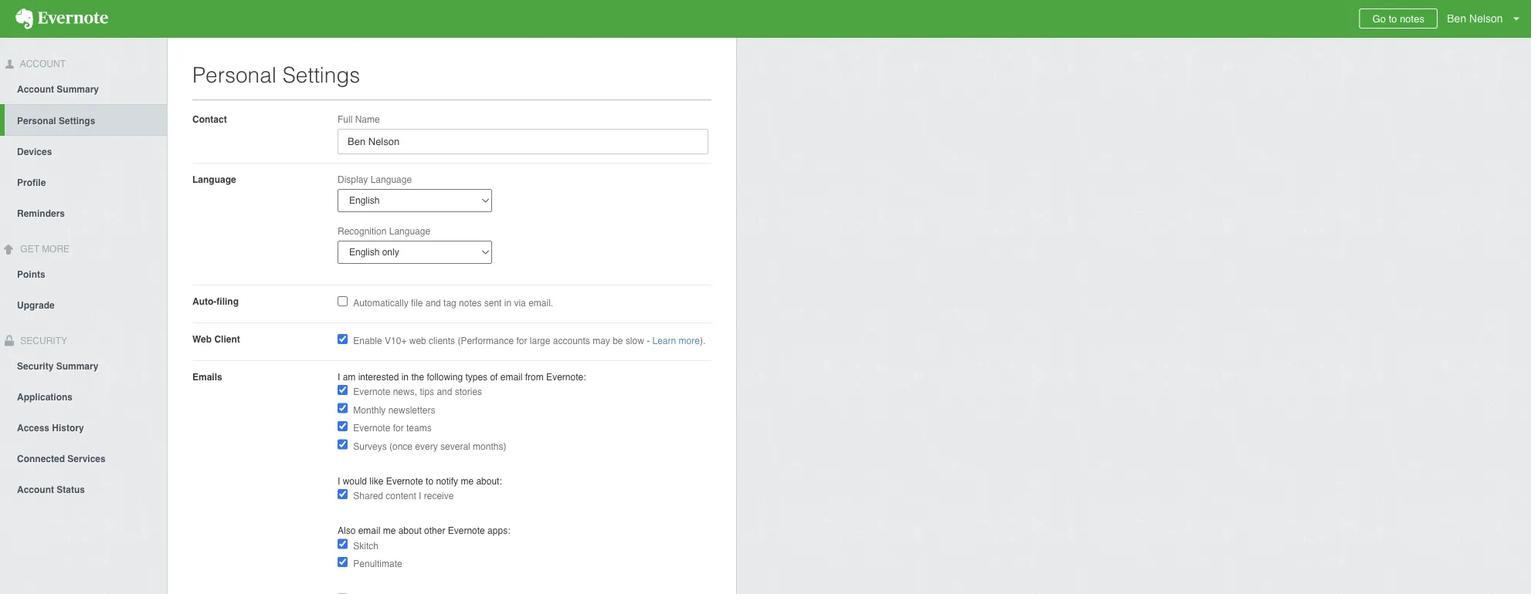 Task type: describe. For each thing, give the bounding box(es) containing it.
account for account
[[18, 59, 66, 70]]

upgrade link
[[0, 289, 167, 320]]

1 vertical spatial and
[[437, 387, 452, 398]]

0 vertical spatial settings
[[283, 63, 360, 87]]

i am interested in the following types of email from evernote:
[[338, 372, 586, 383]]

go to notes link
[[1359, 8, 1438, 29]]

summary for account summary
[[57, 84, 99, 95]]

evernote right other
[[448, 526, 485, 537]]

history
[[52, 423, 84, 434]]

evernote image
[[0, 8, 124, 29]]

large
[[530, 336, 550, 347]]

evernote down interested on the left of page
[[353, 387, 390, 398]]

access history link
[[0, 412, 167, 443]]

ben
[[1447, 12, 1466, 25]]

access history
[[17, 423, 84, 434]]

0 vertical spatial for
[[516, 336, 527, 347]]

auto-
[[192, 296, 217, 307]]

1 vertical spatial personal
[[17, 116, 56, 127]]

evernote link
[[0, 0, 124, 38]]

news,
[[393, 387, 417, 398]]

sent
[[484, 298, 502, 309]]

learn
[[652, 336, 676, 347]]

language for display
[[371, 174, 412, 185]]

evernote for teams
[[353, 423, 432, 434]]

Automatically file and tag notes sent in via email. checkbox
[[338, 297, 348, 307]]

penultimate
[[353, 559, 402, 570]]

teams
[[406, 423, 432, 434]]

be
[[613, 336, 623, 347]]

nelson
[[1469, 12, 1503, 25]]

0 horizontal spatial in
[[401, 372, 409, 383]]

accounts
[[553, 336, 590, 347]]

0 vertical spatial personal settings
[[192, 63, 360, 87]]

settings inside personal settings link
[[59, 116, 95, 127]]

reminders link
[[0, 198, 167, 229]]

display language
[[338, 174, 412, 185]]

client
[[214, 334, 240, 345]]

auto-filing
[[192, 296, 239, 307]]

filing
[[217, 296, 239, 307]]

upgrade
[[17, 300, 55, 311]]

content
[[386, 491, 416, 502]]

about
[[398, 526, 422, 537]]

reminders
[[17, 208, 65, 219]]

connected services link
[[0, 443, 167, 474]]

would
[[343, 476, 367, 487]]

points
[[17, 269, 45, 280]]

1 horizontal spatial in
[[504, 298, 511, 309]]

via
[[514, 298, 526, 309]]

from
[[525, 372, 544, 383]]

apps:
[[488, 526, 510, 537]]

display
[[338, 174, 368, 185]]

0 horizontal spatial me
[[383, 526, 396, 537]]

may
[[593, 336, 610, 347]]

automatically file and tag notes sent in via email.
[[353, 298, 553, 309]]

learn more link
[[652, 336, 700, 347]]

get
[[20, 244, 39, 255]]

account summary
[[17, 84, 99, 95]]

0 vertical spatial email
[[500, 372, 523, 383]]

monthly
[[353, 405, 386, 416]]

security summary
[[17, 361, 98, 372]]

months)
[[473, 441, 506, 452]]

).
[[700, 336, 705, 347]]

security for security
[[18, 336, 67, 347]]

shared
[[353, 491, 383, 502]]

other
[[424, 526, 445, 537]]

surveys
[[353, 441, 387, 452]]

ben nelson link
[[1443, 0, 1531, 38]]

0 vertical spatial to
[[1389, 13, 1397, 24]]

automatically
[[353, 298, 408, 309]]

several
[[440, 441, 470, 452]]

also
[[338, 526, 356, 537]]

i for i would like evernote to notify me about:
[[338, 476, 340, 487]]

security summary link
[[0, 350, 167, 381]]

web client
[[192, 334, 240, 345]]

devices link
[[0, 136, 167, 167]]

-
[[647, 336, 650, 347]]

file
[[411, 298, 423, 309]]



Task type: vqa. For each thing, say whether or not it's contained in the screenshot.
tags on the left of page
no



Task type: locate. For each thing, give the bounding box(es) containing it.
and
[[425, 298, 441, 309], [437, 387, 452, 398]]

account up account summary
[[18, 59, 66, 70]]

security up security summary
[[18, 336, 67, 347]]

1 horizontal spatial personal
[[192, 63, 276, 87]]

account down connected
[[17, 485, 54, 495]]

and right file
[[425, 298, 441, 309]]

skitch
[[353, 541, 379, 552]]

evernote up the surveys
[[353, 423, 390, 434]]

None checkbox
[[338, 334, 348, 345]]

and down following
[[437, 387, 452, 398]]

1 vertical spatial personal settings
[[17, 116, 95, 127]]

personal up devices
[[17, 116, 56, 127]]

personal
[[192, 63, 276, 87], [17, 116, 56, 127]]

points link
[[0, 258, 167, 289]]

language
[[192, 174, 236, 185], [371, 174, 412, 185], [389, 226, 430, 237]]

like
[[370, 476, 383, 487]]

access
[[17, 423, 49, 434]]

0 horizontal spatial personal
[[17, 116, 56, 127]]

1 horizontal spatial email
[[500, 372, 523, 383]]

in left via
[[504, 298, 511, 309]]

to right go
[[1389, 13, 1397, 24]]

1 vertical spatial account
[[17, 84, 54, 95]]

0 vertical spatial in
[[504, 298, 511, 309]]

i would like evernote to notify me about:
[[338, 476, 502, 487]]

0 vertical spatial notes
[[1400, 13, 1424, 24]]

language for recognition
[[389, 226, 430, 237]]

notes right go
[[1400, 13, 1424, 24]]

email right of
[[500, 372, 523, 383]]

enable v10+ web clients (performance for large accounts may be slow - learn more ).
[[353, 336, 705, 347]]

web
[[409, 336, 426, 347]]

account for account status
[[17, 485, 54, 495]]

Surveys (once every several months) checkbox
[[338, 440, 348, 450]]

account summary link
[[0, 73, 167, 104]]

evernote news, tips and stories
[[353, 387, 482, 398]]

personal up contact
[[192, 63, 276, 87]]

full
[[338, 114, 353, 125]]

Evernote for teams checkbox
[[338, 422, 348, 432]]

1 vertical spatial email
[[358, 526, 380, 537]]

1 vertical spatial in
[[401, 372, 409, 383]]

account status
[[17, 485, 85, 495]]

0 vertical spatial i
[[338, 372, 340, 383]]

summary up personal settings link
[[57, 84, 99, 95]]

profile link
[[0, 167, 167, 198]]

0 vertical spatial and
[[425, 298, 441, 309]]

profile
[[17, 178, 46, 188]]

tips
[[420, 387, 434, 398]]

for left large
[[516, 336, 527, 347]]

email.
[[528, 298, 553, 309]]

me
[[461, 476, 474, 487], [383, 526, 396, 537]]

security up 'applications'
[[17, 361, 54, 372]]

(once
[[389, 441, 413, 452]]

am
[[343, 372, 356, 383]]

newsletters
[[388, 405, 435, 416]]

account for account summary
[[17, 84, 54, 95]]

status
[[57, 485, 85, 495]]

i down i would like evernote to notify me about:
[[419, 491, 421, 502]]

i left am on the left bottom of page
[[338, 372, 340, 383]]

security for security summary
[[17, 361, 54, 372]]

monthly newsletters
[[353, 405, 435, 416]]

surveys (once every several months)
[[353, 441, 506, 452]]

enable
[[353, 336, 382, 347]]

1 vertical spatial to
[[426, 476, 433, 487]]

1 vertical spatial i
[[338, 476, 340, 487]]

Monthly newsletters checkbox
[[338, 404, 348, 414]]

Evernote news, tips and stories checkbox
[[338, 385, 348, 396]]

me left the about
[[383, 526, 396, 537]]

notify
[[436, 476, 458, 487]]

1 horizontal spatial settings
[[283, 63, 360, 87]]

language right display
[[371, 174, 412, 185]]

for up "(once"
[[393, 423, 404, 434]]

Shared content I receive checkbox
[[338, 490, 348, 500]]

0 horizontal spatial settings
[[59, 116, 95, 127]]

(performance
[[458, 336, 514, 347]]

connected
[[17, 454, 65, 465]]

i for i am interested in the following types of email from evernote:
[[338, 372, 340, 383]]

in left the the
[[401, 372, 409, 383]]

language right recognition
[[389, 226, 430, 237]]

get more
[[18, 244, 70, 255]]

account status link
[[0, 474, 167, 505]]

devices
[[17, 147, 52, 157]]

security inside security summary link
[[17, 361, 54, 372]]

0 vertical spatial account
[[18, 59, 66, 70]]

1 vertical spatial summary
[[56, 361, 98, 372]]

web
[[192, 334, 212, 345]]

recognition language
[[338, 226, 430, 237]]

account inside "link"
[[17, 485, 54, 495]]

0 vertical spatial personal
[[192, 63, 276, 87]]

of
[[490, 372, 498, 383]]

evernote:
[[546, 372, 586, 383]]

email up skitch on the left
[[358, 526, 380, 537]]

1 vertical spatial me
[[383, 526, 396, 537]]

Skitch checkbox
[[338, 540, 348, 550]]

1 vertical spatial for
[[393, 423, 404, 434]]

0 horizontal spatial personal settings
[[17, 116, 95, 127]]

name
[[355, 114, 380, 125]]

notes
[[1400, 13, 1424, 24], [459, 298, 482, 309]]

types
[[465, 372, 488, 383]]

i up shared content i receive checkbox
[[338, 476, 340, 487]]

1 vertical spatial settings
[[59, 116, 95, 127]]

0 horizontal spatial for
[[393, 423, 404, 434]]

me right notify
[[461, 476, 474, 487]]

following
[[427, 372, 463, 383]]

1 vertical spatial security
[[17, 361, 54, 372]]

interested
[[358, 372, 399, 383]]

0 horizontal spatial to
[[426, 476, 433, 487]]

stories
[[455, 387, 482, 398]]

notes right tag
[[459, 298, 482, 309]]

0 horizontal spatial notes
[[459, 298, 482, 309]]

account up personal settings link
[[17, 84, 54, 95]]

every
[[415, 441, 438, 452]]

shared content i receive
[[353, 491, 454, 502]]

0 horizontal spatial email
[[358, 526, 380, 537]]

v10+
[[385, 336, 407, 347]]

receive
[[424, 491, 454, 502]]

2 vertical spatial i
[[419, 491, 421, 502]]

clients
[[429, 336, 455, 347]]

more
[[679, 336, 700, 347]]

full name
[[338, 114, 380, 125]]

go to notes
[[1373, 13, 1424, 24]]

evernote up shared content i receive on the left bottom
[[386, 476, 423, 487]]

2 vertical spatial account
[[17, 485, 54, 495]]

personal settings
[[192, 63, 360, 87], [17, 116, 95, 127]]

0 vertical spatial summary
[[57, 84, 99, 95]]

in
[[504, 298, 511, 309], [401, 372, 409, 383]]

1 horizontal spatial personal settings
[[192, 63, 360, 87]]

security
[[18, 336, 67, 347], [17, 361, 54, 372]]

to left notify
[[426, 476, 433, 487]]

i
[[338, 372, 340, 383], [338, 476, 340, 487], [419, 491, 421, 502]]

0 vertical spatial security
[[18, 336, 67, 347]]

for
[[516, 336, 527, 347], [393, 423, 404, 434]]

1 horizontal spatial for
[[516, 336, 527, 347]]

0 vertical spatial me
[[461, 476, 474, 487]]

tag
[[443, 298, 456, 309]]

1 horizontal spatial to
[[1389, 13, 1397, 24]]

go
[[1373, 13, 1386, 24]]

to
[[1389, 13, 1397, 24], [426, 476, 433, 487]]

Penultimate checkbox
[[338, 558, 348, 568]]

settings up full
[[283, 63, 360, 87]]

1 vertical spatial notes
[[459, 298, 482, 309]]

about:
[[476, 476, 502, 487]]

applications
[[17, 392, 73, 403]]

summary for security summary
[[56, 361, 98, 372]]

slow
[[626, 336, 644, 347]]

1 horizontal spatial notes
[[1400, 13, 1424, 24]]

the
[[411, 372, 424, 383]]

email
[[500, 372, 523, 383], [358, 526, 380, 537]]

emails
[[192, 372, 222, 383]]

applications link
[[0, 381, 167, 412]]

settings up devices link
[[59, 116, 95, 127]]

ben nelson
[[1447, 12, 1503, 25]]

1 horizontal spatial me
[[461, 476, 474, 487]]

summary up "applications" link
[[56, 361, 98, 372]]

more
[[42, 244, 70, 255]]

contact
[[192, 114, 227, 125]]

language down contact
[[192, 174, 236, 185]]

services
[[67, 454, 106, 465]]

Full Name text field
[[338, 129, 708, 154]]

also email me about other evernote apps:
[[338, 526, 510, 537]]



